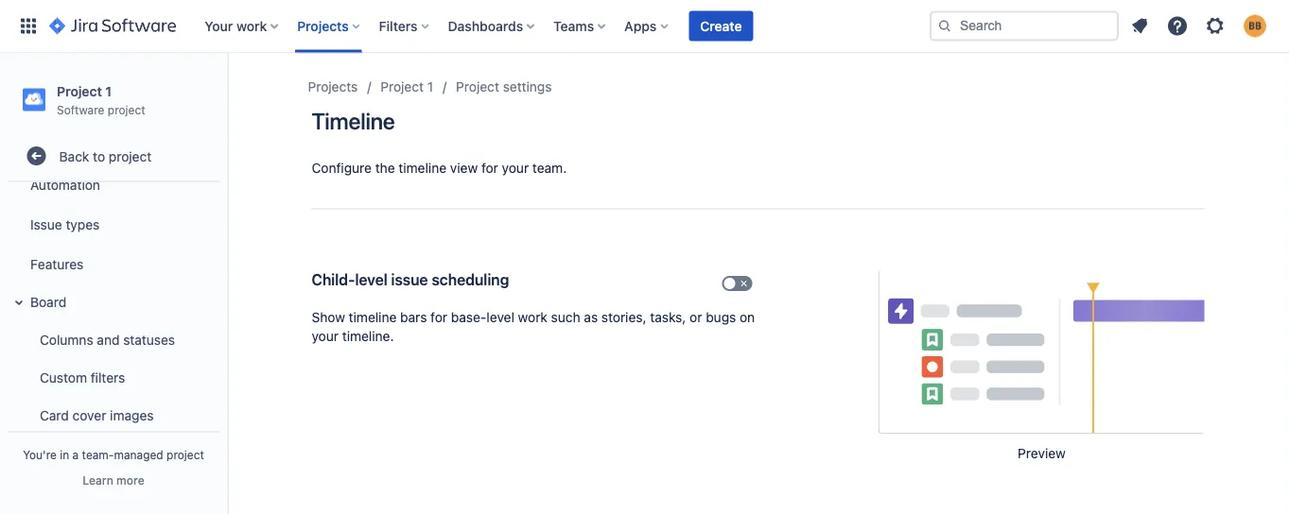Task type: locate. For each thing, give the bounding box(es) containing it.
0 vertical spatial project
[[108, 103, 145, 116]]

columns
[[40, 332, 93, 348]]

1
[[428, 79, 434, 95], [105, 83, 112, 99]]

0 horizontal spatial work
[[237, 18, 267, 34]]

team-
[[82, 448, 114, 462]]

projects
[[297, 18, 349, 34], [308, 79, 358, 95]]

your work button
[[199, 11, 286, 41]]

stories,
[[602, 310, 647, 325]]

project up software
[[57, 83, 102, 99]]

project right software
[[108, 103, 145, 116]]

timeline inside show timeline bars for base-level work such as stories, tasks, or bugs on your timeline.
[[349, 310, 397, 325]]

timeline
[[399, 160, 447, 176], [349, 310, 397, 325]]

level down scheduling
[[487, 310, 515, 325]]

board
[[30, 294, 66, 310]]

projects inside popup button
[[297, 18, 349, 34]]

1 vertical spatial your
[[312, 329, 339, 344]]

project 1 software project
[[57, 83, 145, 116]]

1 horizontal spatial work
[[518, 310, 548, 325]]

child-level issue scheduling
[[312, 271, 509, 289]]

your inside show timeline bars for base-level work such as stories, tasks, or bugs on your timeline.
[[312, 329, 339, 344]]

level left issue
[[355, 271, 388, 289]]

project inside project 1 software project
[[57, 83, 102, 99]]

for right view
[[482, 160, 499, 176]]

0 horizontal spatial level
[[355, 271, 388, 289]]

show
[[312, 310, 345, 325]]

work
[[237, 18, 267, 34], [518, 310, 548, 325]]

timeline.
[[342, 329, 394, 344]]

1 inside project 1 software project
[[105, 83, 112, 99]]

projects up projects link
[[297, 18, 349, 34]]

2 horizontal spatial project
[[456, 79, 500, 95]]

project 1
[[381, 79, 434, 95]]

dashboards button
[[442, 11, 542, 41]]

custom
[[40, 370, 87, 385]]

banner
[[0, 0, 1290, 53]]

1 horizontal spatial project
[[381, 79, 424, 95]]

your
[[502, 160, 529, 176], [312, 329, 339, 344]]

project left settings
[[456, 79, 500, 95]]

1 for project 1
[[428, 79, 434, 95]]

project settings
[[456, 79, 552, 95]]

project right managed
[[167, 448, 204, 462]]

project
[[381, 79, 424, 95], [456, 79, 500, 95], [57, 83, 102, 99]]

jira software image
[[49, 15, 176, 37], [49, 15, 176, 37]]

group
[[4, 47, 220, 515]]

0 horizontal spatial project
[[57, 83, 102, 99]]

and
[[97, 332, 120, 348]]

level
[[355, 271, 388, 289], [487, 310, 515, 325]]

1 vertical spatial level
[[487, 310, 515, 325]]

your down "show"
[[312, 329, 339, 344]]

your
[[205, 18, 233, 34]]

in
[[60, 448, 69, 462]]

types
[[66, 216, 100, 232]]

0 horizontal spatial your
[[312, 329, 339, 344]]

0 vertical spatial for
[[482, 160, 499, 176]]

1 vertical spatial for
[[431, 310, 448, 325]]

such
[[551, 310, 581, 325]]

for right the bars
[[431, 310, 448, 325]]

1 vertical spatial work
[[518, 310, 548, 325]]

projects up timeline
[[308, 79, 358, 95]]

as
[[584, 310, 598, 325]]

issue types link
[[8, 204, 220, 245]]

back to project link
[[8, 137, 220, 175]]

images
[[110, 408, 154, 423]]

1 for project 1 software project
[[105, 83, 112, 99]]

0 horizontal spatial 1
[[105, 83, 112, 99]]

work inside dropdown button
[[237, 18, 267, 34]]

card cover images
[[40, 408, 154, 423]]

1 down filters 'popup button'
[[428, 79, 434, 95]]

0 vertical spatial work
[[237, 18, 267, 34]]

show timeline bars for base-level work such as stories, tasks, or bugs on your timeline.
[[312, 310, 755, 344]]

1 vertical spatial timeline
[[349, 310, 397, 325]]

issue
[[391, 271, 428, 289]]

1 horizontal spatial timeline
[[399, 160, 447, 176]]

level inside show timeline bars for base-level work such as stories, tasks, or bugs on your timeline.
[[487, 310, 515, 325]]

features link
[[8, 245, 220, 283]]

0 vertical spatial projects
[[297, 18, 349, 34]]

project inside project 1 software project
[[108, 103, 145, 116]]

apps
[[625, 18, 657, 34]]

columns and statuses
[[40, 332, 175, 348]]

1 horizontal spatial 1
[[428, 79, 434, 95]]

projects for projects popup button
[[297, 18, 349, 34]]

learn more button
[[83, 473, 144, 488]]

group containing automation
[[4, 47, 220, 515]]

timeline right the
[[399, 160, 447, 176]]

your profile and settings image
[[1244, 15, 1267, 37]]

1 vertical spatial projects
[[308, 79, 358, 95]]

1 horizontal spatial for
[[482, 160, 499, 176]]

you're in a team-managed project
[[23, 448, 204, 462]]

configure the timeline view for your team.
[[312, 160, 567, 176]]

0 horizontal spatial for
[[431, 310, 448, 325]]

project
[[108, 103, 145, 116], [109, 148, 152, 164], [167, 448, 204, 462]]

your left the team.
[[502, 160, 529, 176]]

timeline up timeline.
[[349, 310, 397, 325]]

you're
[[23, 448, 57, 462]]

project settings link
[[456, 76, 552, 98]]

work left such
[[518, 310, 548, 325]]

1 up back to project
[[105, 83, 112, 99]]

card
[[40, 408, 69, 423]]

project right "to"
[[109, 148, 152, 164]]

project up timeline
[[381, 79, 424, 95]]

for
[[482, 160, 499, 176], [431, 310, 448, 325]]

project for project settings
[[456, 79, 500, 95]]

1 inside 'link'
[[428, 79, 434, 95]]

0 horizontal spatial timeline
[[349, 310, 397, 325]]

issue types
[[30, 216, 100, 232]]

0 vertical spatial your
[[502, 160, 529, 176]]

project 1 link
[[381, 76, 434, 98]]

project inside 'link'
[[381, 79, 424, 95]]

work right your
[[237, 18, 267, 34]]

work inside show timeline bars for base-level work such as stories, tasks, or bugs on your timeline.
[[518, 310, 548, 325]]

1 horizontal spatial level
[[487, 310, 515, 325]]

filters
[[379, 18, 418, 34]]

managed
[[114, 448, 163, 462]]

create button
[[689, 11, 754, 41]]



Task type: describe. For each thing, give the bounding box(es) containing it.
your work
[[205, 18, 267, 34]]

on
[[740, 310, 755, 325]]

cover
[[73, 408, 106, 423]]

help image
[[1167, 15, 1189, 37]]

learn
[[83, 474, 113, 487]]

back
[[59, 148, 89, 164]]

scheduling
[[432, 271, 509, 289]]

0 vertical spatial level
[[355, 271, 388, 289]]

the
[[375, 160, 395, 176]]

child-
[[312, 271, 355, 289]]

timeline preview with child issue planning disabled image
[[879, 271, 1205, 433]]

projects button
[[292, 11, 368, 41]]

preview
[[1018, 446, 1066, 462]]

base-
[[451, 310, 487, 325]]

back to project
[[59, 148, 152, 164]]

appswitcher icon image
[[17, 15, 40, 37]]

1 vertical spatial project
[[109, 148, 152, 164]]

to
[[93, 148, 105, 164]]

tasks,
[[650, 310, 686, 325]]

for inside show timeline bars for base-level work such as stories, tasks, or bugs on your timeline.
[[431, 310, 448, 325]]

filters
[[91, 370, 125, 385]]

automation
[[30, 177, 100, 192]]

automation link
[[8, 166, 220, 204]]

bars
[[400, 310, 427, 325]]

team.
[[533, 160, 567, 176]]

custom filters
[[40, 370, 125, 385]]

dashboards
[[448, 18, 523, 34]]

software
[[57, 103, 104, 116]]

custom filters link
[[19, 359, 220, 397]]

search image
[[938, 18, 953, 34]]

projects link
[[308, 76, 358, 98]]

teams button
[[548, 11, 613, 41]]

features
[[30, 256, 83, 272]]

projects for projects link
[[308, 79, 358, 95]]

Search field
[[930, 11, 1119, 41]]

card cover images link
[[19, 397, 220, 434]]

notifications image
[[1129, 15, 1152, 37]]

expand image
[[8, 292, 30, 314]]

or
[[690, 310, 702, 325]]

columns and statuses link
[[19, 321, 220, 359]]

bugs
[[706, 310, 736, 325]]

0 vertical spatial timeline
[[399, 160, 447, 176]]

settings image
[[1205, 15, 1227, 37]]

settings
[[503, 79, 552, 95]]

more
[[116, 474, 144, 487]]

project for project 1
[[381, 79, 424, 95]]

learn more
[[83, 474, 144, 487]]

configure
[[312, 160, 372, 176]]

apps button
[[619, 11, 676, 41]]

board button
[[8, 283, 220, 321]]

issue
[[30, 216, 62, 232]]

filters button
[[373, 11, 437, 41]]

a
[[72, 448, 79, 462]]

timeline
[[312, 108, 395, 134]]

view
[[450, 160, 478, 176]]

create
[[700, 18, 742, 34]]

1 horizontal spatial your
[[502, 160, 529, 176]]

statuses
[[123, 332, 175, 348]]

2 vertical spatial project
[[167, 448, 204, 462]]

teams
[[554, 18, 594, 34]]

sidebar navigation image
[[206, 76, 248, 114]]

banner containing your work
[[0, 0, 1290, 53]]

primary element
[[11, 0, 930, 53]]



Task type: vqa. For each thing, say whether or not it's contained in the screenshot.
'Moved'
no



